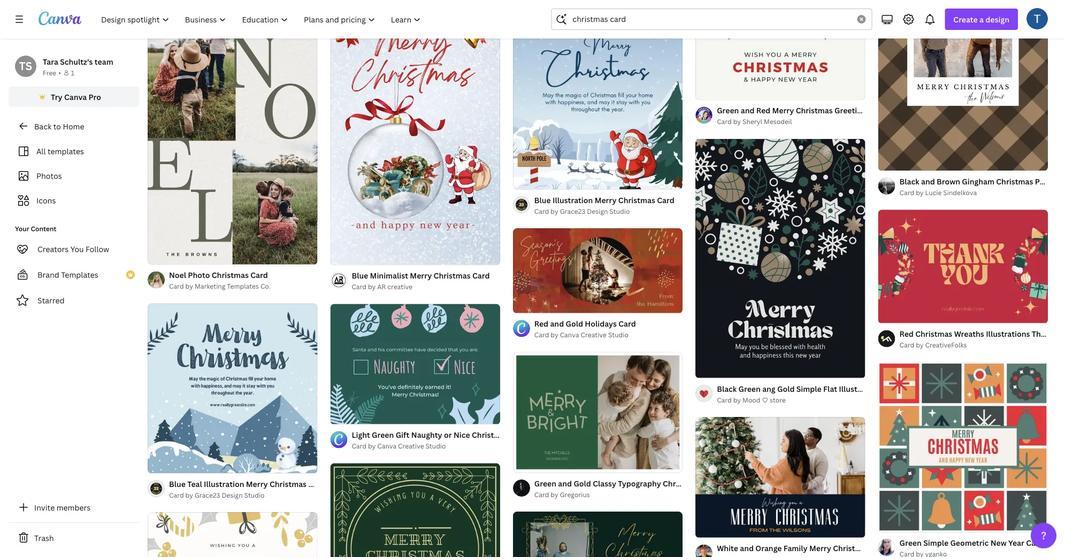 Task type: vqa. For each thing, say whether or not it's contained in the screenshot.
Christmas inside the Blue Minimalist Merry Christmas  Card Card by AR creative
yes



Task type: locate. For each thing, give the bounding box(es) containing it.
brown
[[937, 176, 961, 187]]

1 horizontal spatial design
[[587, 207, 608, 216]]

tara
[[43, 56, 58, 67]]

design
[[587, 207, 608, 216], [222, 491, 243, 500]]

canva right try
[[64, 92, 87, 102]]

1 horizontal spatial templates
[[227, 282, 259, 291]]

christmas inside light green gift naughty or nice christmas card card by canva creative studio
[[472, 430, 509, 441]]

creators you follow link
[[9, 239, 139, 260]]

0 vertical spatial you
[[71, 244, 84, 255]]

gold for classy
[[574, 479, 591, 489]]

blue minimalist merry christmas  card image
[[330, 10, 500, 265]]

studio inside "blue illustration merry christmas card card by grace23 design studio"
[[610, 207, 630, 216]]

card by mood ♡ store
[[717, 396, 786, 405]]

1 vertical spatial gold
[[574, 479, 591, 489]]

1 vertical spatial creative
[[398, 442, 424, 451]]

canva
[[64, 92, 87, 102], [560, 331, 580, 340], [378, 442, 397, 451]]

by left lucie
[[917, 188, 924, 197]]

1 horizontal spatial you
[[1056, 329, 1066, 339]]

0 vertical spatial templates
[[61, 270, 98, 280]]

0 vertical spatial grace23
[[560, 207, 586, 216]]

blue inside blue teal illustration merry christmas card card by grace23 design studio
[[169, 479, 186, 490]]

you left follow
[[71, 244, 84, 255]]

card by canva creative studio link down holidays
[[535, 330, 636, 341]]

by down "teal"
[[186, 491, 193, 500]]

0 vertical spatial canva
[[64, 92, 87, 102]]

and up the sheryl
[[741, 106, 755, 116]]

mesodeil
[[764, 117, 793, 126]]

red inside red christmas wreaths illustrations thank you card by creativefolks
[[900, 329, 914, 339]]

and for green and red merry christmas greeting card
[[741, 106, 755, 116]]

blue minimalist merry christmas  card link
[[352, 270, 490, 282]]

illustration
[[553, 195, 593, 205], [204, 479, 244, 490]]

0 horizontal spatial canva
[[64, 92, 87, 102]]

by inside card by mood ♡ store link
[[734, 396, 741, 405]]

red for red and gold holidays card
[[535, 319, 549, 329]]

1 vertical spatial grace23
[[195, 491, 220, 500]]

0 vertical spatial card by canva creative studio link
[[535, 330, 636, 341]]

card by canva creative studio link down naughty
[[352, 441, 500, 452]]

0 vertical spatial greeting
[[835, 106, 867, 116]]

family
[[784, 544, 808, 554]]

grace23 down "teal"
[[195, 491, 220, 500]]

and up lucie
[[922, 176, 936, 187]]

tara schultz's team
[[43, 56, 113, 67]]

1 vertical spatial design
[[222, 491, 243, 500]]

green inside the green and red merry christmas greeting card card by sheryl mesodeil
[[717, 106, 739, 116]]

green inside light green gift naughty or nice christmas card card by canva creative studio
[[372, 430, 394, 441]]

photo left ca
[[1036, 176, 1058, 187]]

all templates link
[[15, 141, 133, 162]]

0 horizontal spatial card by grace23 design studio link
[[169, 490, 318, 501]]

by down blue illustration merry christmas card link
[[551, 207, 559, 216]]

by left gregorius
[[551, 491, 559, 499]]

green inside green and gold classy typography christmas holiday greeting card card by gregorius
[[535, 479, 557, 489]]

design down the blue teal illustration merry christmas card link
[[222, 491, 243, 500]]

0 vertical spatial photo
[[1036, 176, 1058, 187]]

blue inside the blue minimalist merry christmas  card card by ar creative
[[352, 271, 368, 281]]

design down blue illustration merry christmas card link
[[587, 207, 608, 216]]

grace23
[[560, 207, 586, 216], [195, 491, 220, 500]]

photo up marketing
[[188, 270, 210, 281]]

0 vertical spatial design
[[587, 207, 608, 216]]

red and gold holidays card image
[[513, 229, 683, 314]]

by inside the green and red merry christmas greeting card card by sheryl mesodeil
[[734, 117, 741, 126]]

templates inside "brand templates" link
[[61, 270, 98, 280]]

christmas inside noel photo christmas card card by marketing templates co.
[[212, 270, 249, 281]]

1 vertical spatial illustration
[[204, 479, 244, 490]]

templates inside noel photo christmas card card by marketing templates co.
[[227, 282, 259, 291]]

home
[[63, 121, 84, 131]]

0 horizontal spatial card by canva creative studio link
[[352, 441, 500, 452]]

1 vertical spatial card by grace23 design studio link
[[169, 490, 318, 501]]

by down noel
[[186, 282, 193, 291]]

greeting inside green and gold classy typography christmas holiday greeting card card by gregorius
[[732, 479, 764, 489]]

by inside "blue illustration merry christmas card card by grace23 design studio"
[[551, 207, 559, 216]]

canva down gift
[[378, 442, 397, 451]]

you right thank
[[1056, 329, 1066, 339]]

sheryl
[[743, 117, 763, 126]]

2 vertical spatial canva
[[378, 442, 397, 451]]

1 horizontal spatial canva
[[378, 442, 397, 451]]

canva inside button
[[64, 92, 87, 102]]

by inside green and gold classy typography christmas holiday greeting card card by gregorius
[[551, 491, 559, 499]]

1 vertical spatial canva
[[560, 331, 580, 340]]

0 vertical spatial blue
[[535, 195, 551, 205]]

green
[[717, 106, 739, 116], [372, 430, 394, 441], [535, 479, 557, 489], [900, 538, 922, 548]]

minimalist
[[370, 271, 408, 281]]

by left mood
[[734, 396, 741, 405]]

white and orange family merry christmas landscape card image
[[696, 417, 866, 539]]

green simple geometric new year card
[[900, 538, 1044, 548]]

1 horizontal spatial illustration
[[553, 195, 593, 205]]

black and brown gingham christmas photo ca link
[[900, 176, 1066, 187]]

1 vertical spatial photo
[[188, 270, 210, 281]]

green for green simple geometric new year card
[[900, 538, 922, 548]]

starred
[[37, 296, 65, 306]]

by inside light green gift naughty or nice christmas card card by canva creative studio
[[368, 442, 376, 451]]

creative
[[581, 331, 607, 340], [398, 442, 424, 451]]

gold up gregorius
[[574, 479, 591, 489]]

to
[[53, 121, 61, 131]]

back
[[34, 121, 52, 131]]

card by creativefolks link
[[900, 340, 1049, 351]]

brand templates
[[37, 270, 98, 280]]

sindelkova
[[944, 188, 978, 197]]

1 horizontal spatial red
[[757, 106, 771, 116]]

a
[[980, 14, 984, 24]]

studio inside light green gift naughty or nice christmas card card by canva creative studio
[[426, 442, 446, 451]]

trash
[[34, 533, 54, 544]]

your
[[15, 225, 29, 233]]

1 vertical spatial blue
[[352, 271, 368, 281]]

tara schultz's team image
[[15, 56, 36, 77]]

by left ar
[[368, 283, 376, 291]]

0 vertical spatial creative
[[581, 331, 607, 340]]

0 horizontal spatial red
[[535, 319, 549, 329]]

red christmas wreaths illustrations thank you card by creativefolks
[[900, 329, 1066, 350]]

grace23 down blue illustration merry christmas card link
[[560, 207, 586, 216]]

studio inside red and gold holidays card card by canva creative studio
[[609, 331, 629, 340]]

green simple geometric new year card image
[[879, 363, 1049, 533]]

1 horizontal spatial card by canva creative studio link
[[535, 330, 636, 341]]

ca
[[1059, 176, 1066, 187]]

gold left holidays
[[566, 319, 583, 329]]

1 horizontal spatial blue
[[352, 271, 368, 281]]

back to home
[[34, 121, 84, 131]]

card by grace23 design studio link
[[535, 206, 675, 217], [169, 490, 318, 501]]

templates
[[61, 270, 98, 280], [227, 282, 259, 291]]

black
[[900, 176, 920, 187]]

0 horizontal spatial creative
[[398, 442, 424, 451]]

photo
[[1036, 176, 1058, 187], [188, 270, 210, 281]]

0 horizontal spatial illustration
[[204, 479, 244, 490]]

green simple geometric new year card link
[[900, 538, 1044, 549]]

canva inside red and gold holidays card card by canva creative studio
[[560, 331, 580, 340]]

0 horizontal spatial design
[[222, 491, 243, 500]]

and right the white
[[740, 544, 754, 554]]

noel photo christmas card card by marketing templates co.
[[169, 270, 271, 291]]

create a design
[[954, 14, 1010, 24]]

blue
[[535, 195, 551, 205], [352, 271, 368, 281], [169, 479, 186, 490]]

christmas
[[796, 106, 833, 116], [997, 176, 1034, 187], [619, 195, 656, 205], [212, 270, 249, 281], [434, 271, 471, 281], [916, 329, 953, 339], [472, 430, 509, 441], [663, 479, 700, 489], [270, 479, 307, 490], [834, 544, 871, 554]]

2 horizontal spatial red
[[900, 329, 914, 339]]

gold inside green and gold classy typography christmas holiday greeting card card by gregorius
[[574, 479, 591, 489]]

blue minimalist merry christmas  card card by ar creative
[[352, 271, 490, 291]]

and inside red and gold holidays card card by canva creative studio
[[551, 319, 564, 329]]

creative down gift
[[398, 442, 424, 451]]

1 vertical spatial templates
[[227, 282, 259, 291]]

0 horizontal spatial blue
[[169, 479, 186, 490]]

0 horizontal spatial photo
[[188, 270, 210, 281]]

canva down "red and gold holidays card" link
[[560, 331, 580, 340]]

gold
[[566, 319, 583, 329], [574, 479, 591, 489]]

lucie
[[926, 188, 942, 197]]

1 horizontal spatial grace23
[[560, 207, 586, 216]]

studio down blue illustration merry christmas card link
[[610, 207, 630, 216]]

1 vertical spatial you
[[1056, 329, 1066, 339]]

icons
[[36, 196, 56, 206]]

card by grace23 design studio link for merry
[[535, 206, 675, 217]]

nice
[[454, 430, 470, 441]]

illustration inside "blue illustration merry christmas card card by grace23 design studio"
[[553, 195, 593, 205]]

invite members
[[34, 503, 91, 513]]

by down light
[[368, 442, 376, 451]]

creative inside red and gold holidays card card by canva creative studio
[[581, 331, 607, 340]]

gregorius
[[560, 491, 590, 499]]

or
[[444, 430, 452, 441]]

studio down holidays
[[609, 331, 629, 340]]

by down "red and gold holidays card" link
[[551, 331, 559, 340]]

red inside red and gold holidays card card by canva creative studio
[[535, 319, 549, 329]]

blue for blue teal illustration merry christmas card
[[169, 479, 186, 490]]

card by sheryl mesodeil link
[[717, 116, 866, 127]]

2 vertical spatial blue
[[169, 479, 186, 490]]

0 horizontal spatial templates
[[61, 270, 98, 280]]

gold inside red and gold holidays card card by canva creative studio
[[566, 319, 583, 329]]

card by canva creative studio link for holidays
[[535, 330, 636, 341]]

blue illustration merry christmas card link
[[535, 194, 675, 206]]

None search field
[[552, 9, 873, 30]]

holiday
[[702, 479, 730, 489]]

0 vertical spatial gold
[[566, 319, 583, 329]]

content
[[31, 225, 56, 233]]

1 horizontal spatial creative
[[581, 331, 607, 340]]

and up gregorius
[[559, 479, 572, 489]]

white
[[717, 544, 739, 554]]

0 vertical spatial card by grace23 design studio link
[[535, 206, 675, 217]]

illustration inside blue teal illustration merry christmas card card by grace23 design studio
[[204, 479, 244, 490]]

1 vertical spatial card by canva creative studio link
[[352, 441, 500, 452]]

0 horizontal spatial grace23
[[195, 491, 220, 500]]

by inside noel photo christmas card card by marketing templates co.
[[186, 282, 193, 291]]

studio
[[610, 207, 630, 216], [609, 331, 629, 340], [426, 442, 446, 451], [244, 491, 265, 500]]

card by canva creative studio link
[[535, 330, 636, 341], [352, 441, 500, 452]]

1 horizontal spatial greeting
[[835, 106, 867, 116]]

blue teal illustration merry christmas card image
[[148, 304, 318, 474]]

creators you follow
[[37, 244, 109, 255]]

light green gift naughty or nice christmas card card by canva creative studio
[[352, 430, 528, 451]]

merry inside blue teal illustration merry christmas card card by grace23 design studio
[[246, 479, 268, 490]]

Search search field
[[573, 9, 851, 29]]

by left creativefolks
[[917, 341, 924, 350]]

christmas inside red christmas wreaths illustrations thank you card by creativefolks
[[916, 329, 953, 339]]

all templates
[[36, 146, 84, 157]]

0 horizontal spatial greeting
[[732, 479, 764, 489]]

creative down holidays
[[581, 331, 607, 340]]

white and orange family merry christmas landscape card link
[[717, 543, 931, 555]]

store
[[770, 396, 786, 405]]

2 horizontal spatial canva
[[560, 331, 580, 340]]

christmas inside "blue illustration merry christmas card card by grace23 design studio"
[[619, 195, 656, 205]]

studio down the blue teal illustration merry christmas card link
[[244, 491, 265, 500]]

by left the sheryl
[[734, 117, 741, 126]]

christmas inside green and gold classy typography christmas holiday greeting card card by gregorius
[[663, 479, 700, 489]]

tara schultz image
[[1027, 8, 1049, 29]]

0 horizontal spatial you
[[71, 244, 84, 255]]

dark green gold traditional elegant art deco christmas card image
[[330, 464, 500, 558]]

0 vertical spatial illustration
[[553, 195, 593, 205]]

invite
[[34, 503, 55, 513]]

and inside green and gold classy typography christmas holiday greeting card card by gregorius
[[559, 479, 572, 489]]

and left holidays
[[551, 319, 564, 329]]

blue illustration merry christmas card card by grace23 design studio
[[535, 195, 675, 216]]

and inside the green and red merry christmas greeting card card by sheryl mesodeil
[[741, 106, 755, 116]]

red and gold holidays card link
[[535, 318, 636, 330]]

1 horizontal spatial card by grace23 design studio link
[[535, 206, 675, 217]]

by inside the blue minimalist merry christmas  card card by ar creative
[[368, 283, 376, 291]]

black and brown gingham christmas photo ca card by lucie sindelkova
[[900, 176, 1066, 197]]

card by mood ♡ store link
[[717, 395, 866, 406]]

templates down the creators you follow link
[[61, 270, 98, 280]]

studio down light green gift naughty or nice christmas card link
[[426, 442, 446, 451]]

landscape
[[872, 544, 912, 554]]

greeting
[[835, 106, 867, 116], [732, 479, 764, 489]]

invite members button
[[9, 497, 139, 519]]

templates left the co.
[[227, 282, 259, 291]]

blue inside "blue illustration merry christmas card card by grace23 design studio"
[[535, 195, 551, 205]]

1 vertical spatial greeting
[[732, 479, 764, 489]]

2 horizontal spatial blue
[[535, 195, 551, 205]]

1 horizontal spatial photo
[[1036, 176, 1058, 187]]

studio inside blue teal illustration merry christmas card card by grace23 design studio
[[244, 491, 265, 500]]

and inside black and brown gingham christmas photo ca card by lucie sindelkova
[[922, 176, 936, 187]]



Task type: describe. For each thing, give the bounding box(es) containing it.
♡
[[763, 396, 769, 405]]

card by ar creative link
[[352, 282, 490, 292]]

trash link
[[9, 528, 139, 549]]

card by lucie sindelkova link
[[900, 187, 1049, 198]]

try canva pro
[[51, 92, 101, 102]]

blue teal illustration merry christmas card link
[[169, 479, 326, 490]]

design inside "blue illustration merry christmas card card by grace23 design studio"
[[587, 207, 608, 216]]

by inside red and gold holidays card card by canva creative studio
[[551, 331, 559, 340]]

create
[[954, 14, 978, 24]]

gingham
[[963, 176, 995, 187]]

mood
[[743, 396, 761, 405]]

•
[[58, 68, 61, 77]]

team
[[95, 56, 113, 67]]

naughty
[[412, 430, 443, 441]]

photos
[[36, 171, 62, 181]]

design
[[986, 14, 1010, 24]]

typography
[[618, 479, 661, 489]]

1
[[71, 68, 75, 77]]

green and gold classy typography christmas holiday greeting card image
[[513, 353, 683, 473]]

create a design button
[[946, 9, 1019, 30]]

red inside the green and red merry christmas greeting card card by sheryl mesodeil
[[757, 106, 771, 116]]

canva inside light green gift naughty or nice christmas card card by canva creative studio
[[378, 442, 397, 451]]

green and gold classy typography christmas holiday greeting card card by gregorius
[[535, 479, 783, 499]]

ar
[[378, 283, 386, 291]]

merry inside white and orange family merry christmas landscape card link
[[810, 544, 832, 554]]

grace23 inside blue teal illustration merry christmas card card by grace23 design studio
[[195, 491, 220, 500]]

and for green and gold classy typography christmas holiday greeting card
[[559, 479, 572, 489]]

you inside red christmas wreaths illustrations thank you card by creativefolks
[[1056, 329, 1066, 339]]

light green gift naughty or nice christmas card image
[[330, 304, 500, 425]]

blue for blue minimalist merry christmas  card
[[352, 271, 368, 281]]

schultz's
[[60, 56, 93, 67]]

card by grace23 design studio link for illustration
[[169, 490, 318, 501]]

black and brown gingham christmas photo card image
[[879, 0, 1049, 171]]

white and orange family merry christmas landscape card
[[717, 544, 931, 554]]

starred link
[[9, 290, 139, 312]]

light
[[352, 430, 370, 441]]

creativefolks
[[926, 341, 968, 350]]

and inside white and orange family merry christmas landscape card link
[[740, 544, 754, 554]]

illustrations
[[987, 329, 1031, 339]]

christmas inside blue teal illustration merry christmas card card by grace23 design studio
[[270, 479, 307, 490]]

noel
[[169, 270, 186, 281]]

back to home link
[[9, 116, 139, 137]]

card inside black and brown gingham christmas photo ca card by lucie sindelkova
[[900, 188, 915, 197]]

photo inside noel photo christmas card card by marketing templates co.
[[188, 270, 210, 281]]

and for black and brown gingham christmas photo ca
[[922, 176, 936, 187]]

classy
[[593, 479, 617, 489]]

top level navigation element
[[94, 9, 430, 30]]

photos link
[[15, 166, 133, 186]]

new
[[991, 538, 1007, 548]]

follow
[[86, 244, 109, 255]]

templates
[[48, 146, 84, 157]]

your content
[[15, 225, 56, 233]]

gold for holidays
[[566, 319, 583, 329]]

merry inside the green and red merry christmas greeting card card by sheryl mesodeil
[[773, 106, 795, 116]]

card by gregorius link
[[535, 490, 683, 501]]

red for red christmas wreaths illustrations thank you
[[900, 329, 914, 339]]

noel photo christmas card image
[[148, 10, 318, 265]]

members
[[57, 503, 91, 513]]

creative
[[388, 283, 413, 291]]

green and red merry christmas greeting card image
[[696, 0, 866, 100]]

greeting inside the green and red merry christmas greeting card card by sheryl mesodeil
[[835, 106, 867, 116]]

green for green and gold classy typography christmas holiday greeting card card by gregorius
[[535, 479, 557, 489]]

christmas inside the blue minimalist merry christmas  card card by ar creative
[[434, 271, 471, 281]]

try canva pro button
[[9, 87, 139, 107]]

you inside the creators you follow link
[[71, 244, 84, 255]]

light green gift naughty or nice christmas card link
[[352, 430, 528, 441]]

christmas inside black and brown gingham christmas photo ca card by lucie sindelkova
[[997, 176, 1034, 187]]

merry inside "blue illustration merry christmas card card by grace23 design studio"
[[595, 195, 617, 205]]

and for red and gold holidays card
[[551, 319, 564, 329]]

brand templates link
[[9, 264, 139, 286]]

blue for blue illustration merry christmas card
[[535, 195, 551, 205]]

card inside red christmas wreaths illustrations thank you card by creativefolks
[[900, 341, 915, 350]]

simple
[[924, 538, 949, 548]]

black green ang gold simple flat illustration merry christmas new year two-sided card image
[[696, 139, 866, 378]]

by inside red christmas wreaths illustrations thank you card by creativefolks
[[917, 341, 924, 350]]

by inside blue teal illustration merry christmas card card by grace23 design studio
[[186, 491, 193, 500]]

gift
[[396, 430, 410, 441]]

teal
[[187, 479, 202, 490]]

icons link
[[15, 191, 133, 211]]

green and red merry christmas greeting card card by sheryl mesodeil
[[717, 106, 886, 126]]

green for green and red merry christmas greeting card card by sheryl mesodeil
[[717, 106, 739, 116]]

green and red merry christmas greeting card link
[[717, 105, 886, 116]]

blue teal illustration merry christmas card card by grace23 design studio
[[169, 479, 326, 500]]

creative inside light green gift naughty or nice christmas card card by canva creative studio
[[398, 442, 424, 451]]

by inside black and brown gingham christmas photo ca card by lucie sindelkova
[[917, 188, 924, 197]]

green and gold classy typography christmas holiday greeting card link
[[535, 478, 783, 490]]

co.
[[261, 282, 271, 291]]

free
[[43, 68, 56, 77]]

geometric
[[951, 538, 989, 548]]

holidays
[[585, 319, 617, 329]]

card by canva creative studio link for naughty
[[352, 441, 500, 452]]

red and gold holidays card card by canva creative studio
[[535, 319, 636, 340]]

try
[[51, 92, 62, 102]]

merry inside the blue minimalist merry christmas  card card by ar creative
[[410, 271, 432, 281]]

year
[[1009, 538, 1025, 548]]

red christmas wreaths illustrations thank you card image
[[879, 210, 1049, 323]]

white and gold modern holiday greetings new year merry christmas card image
[[148, 513, 318, 558]]

noel photo christmas card link
[[169, 270, 271, 281]]

card by marketing templates co. link
[[169, 281, 271, 292]]

grace23 inside "blue illustration merry christmas card card by grace23 design studio"
[[560, 207, 586, 216]]

blue illustration merry christmas card image
[[513, 20, 683, 189]]

orange
[[756, 544, 782, 554]]

christmas inside the green and red merry christmas greeting card card by sheryl mesodeil
[[796, 106, 833, 116]]

all
[[36, 146, 46, 157]]

tara schultz's team element
[[15, 56, 36, 77]]

marketing
[[195, 282, 226, 291]]

photo inside black and brown gingham christmas photo ca card by lucie sindelkova
[[1036, 176, 1058, 187]]

design inside blue teal illustration merry christmas card card by grace23 design studio
[[222, 491, 243, 500]]



